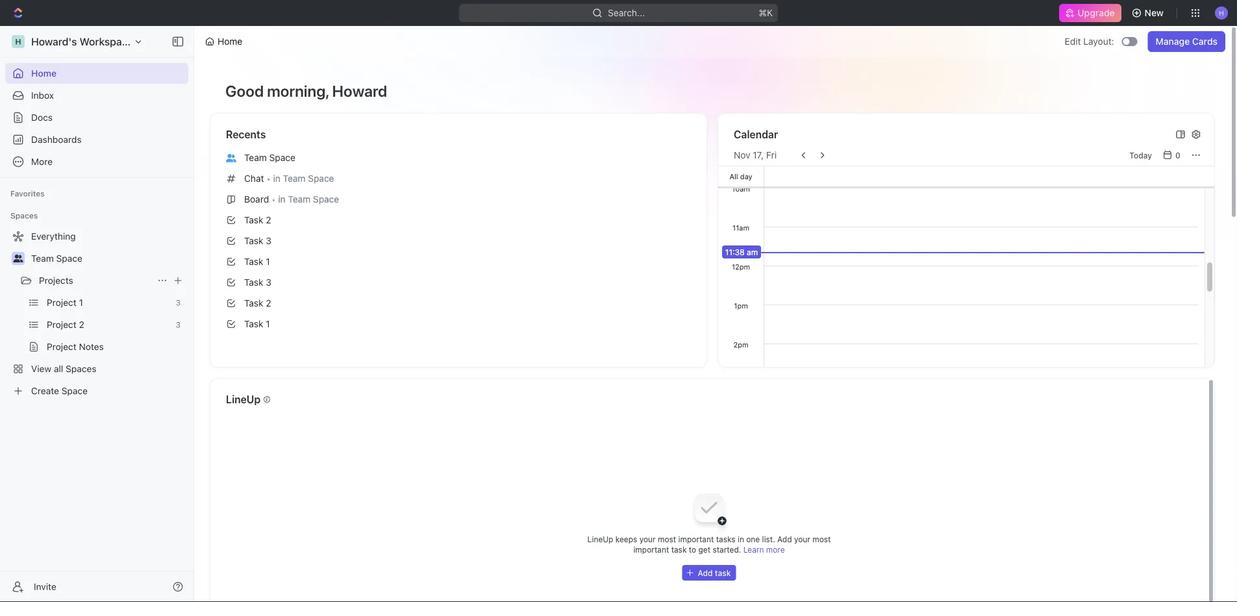 Task type: vqa. For each thing, say whether or not it's contained in the screenshot.
email@clickup.com link
no



Task type: locate. For each thing, give the bounding box(es) containing it.
user group image
[[13, 255, 23, 263]]

spaces
[[10, 211, 38, 220], [66, 364, 97, 374]]

task 3 link up ‎task 1 link
[[221, 272, 697, 293]]

task 3 for second task 3 link from the bottom
[[244, 236, 272, 246]]

1 project from the top
[[47, 297, 77, 308]]

task 3 link up the ‎task 2 link
[[221, 231, 697, 251]]

task down board
[[244, 215, 264, 225]]

project notes
[[47, 341, 104, 352]]

2 task 3 from the top
[[244, 277, 272, 288]]

space down 'view all spaces'
[[62, 386, 88, 396]]

1 ‎task from the top
[[244, 298, 264, 309]]

‎task up ‎task 1
[[244, 298, 264, 309]]

12pm
[[732, 263, 751, 271]]

1 vertical spatial ‎task
[[244, 319, 264, 329]]

team space link down the everything link
[[31, 248, 186, 269]]

•
[[267, 174, 271, 184], [272, 195, 276, 204]]

0 vertical spatial •
[[267, 174, 271, 184]]

your right keeps at the bottom of the page
[[640, 535, 656, 544]]

0 horizontal spatial home
[[31, 68, 57, 79]]

task for task 2 link
[[244, 215, 264, 225]]

in
[[273, 173, 281, 184], [278, 194, 286, 205], [738, 535, 745, 544]]

project for project 2
[[47, 319, 77, 330]]

project inside "link"
[[47, 341, 77, 352]]

add
[[778, 535, 793, 544], [698, 569, 713, 578]]

task 3
[[244, 236, 272, 246], [244, 277, 272, 288]]

task down task 1
[[244, 277, 264, 288]]

edit layout:
[[1066, 36, 1115, 47]]

0 vertical spatial team space
[[244, 152, 296, 163]]

1 vertical spatial team space
[[31, 253, 82, 264]]

• inside board • in team space
[[272, 195, 276, 204]]

board • in team space
[[244, 194, 339, 205]]

docs link
[[5, 107, 188, 128]]

list.
[[763, 535, 776, 544]]

2 project from the top
[[47, 319, 77, 330]]

everything
[[31, 231, 76, 242]]

home link
[[5, 63, 188, 84]]

1 vertical spatial important
[[634, 545, 670, 554]]

tree containing everything
[[5, 226, 188, 402]]

h inside 'element'
[[15, 37, 21, 46]]

• right chat
[[267, 174, 271, 184]]

2 most from the left
[[813, 535, 831, 544]]

1 inside 'tree'
[[79, 297, 83, 308]]

1 horizontal spatial •
[[272, 195, 276, 204]]

2
[[266, 215, 271, 225], [266, 298, 271, 309], [79, 319, 84, 330]]

in down chat • in team space
[[278, 194, 286, 205]]

1 horizontal spatial team space
[[244, 152, 296, 163]]

• for chat
[[267, 174, 271, 184]]

0 vertical spatial spaces
[[10, 211, 38, 220]]

task for second task 3 link from the bottom
[[244, 236, 264, 246]]

2 up project notes on the left
[[79, 319, 84, 330]]

1 vertical spatial add
[[698, 569, 713, 578]]

2 vertical spatial 2
[[79, 319, 84, 330]]

board
[[244, 194, 269, 205]]

h inside dropdown button
[[1220, 9, 1225, 16]]

upgrade
[[1078, 7, 1116, 18]]

task 3 link
[[221, 231, 697, 251], [221, 272, 697, 293]]

team space
[[244, 152, 296, 163], [31, 253, 82, 264]]

task 3 up ‎task 2
[[244, 277, 272, 288]]

user group image
[[226, 154, 237, 162]]

tree inside sidebar navigation
[[5, 226, 188, 402]]

lineup for lineup
[[226, 393, 261, 406]]

2 down board
[[266, 215, 271, 225]]

0 horizontal spatial lineup
[[226, 393, 261, 406]]

0 vertical spatial add
[[778, 535, 793, 544]]

1 vertical spatial 2
[[266, 298, 271, 309]]

0
[[1176, 151, 1181, 160]]

2 inside 'tree'
[[79, 319, 84, 330]]

0 horizontal spatial team space
[[31, 253, 82, 264]]

1 horizontal spatial add
[[778, 535, 793, 544]]

chat
[[244, 173, 264, 184]]

0 horizontal spatial •
[[267, 174, 271, 184]]

0 horizontal spatial most
[[658, 535, 677, 544]]

project down project 1
[[47, 319, 77, 330]]

0 vertical spatial project
[[47, 297, 77, 308]]

home inside sidebar navigation
[[31, 68, 57, 79]]

1 most from the left
[[658, 535, 677, 544]]

‎task
[[244, 298, 264, 309], [244, 319, 264, 329]]

day
[[741, 172, 753, 181]]

4 task from the top
[[244, 277, 264, 288]]

home
[[218, 36, 243, 47], [31, 68, 57, 79]]

tree
[[5, 226, 188, 402]]

team space link up task 2 link
[[221, 148, 697, 168]]

task for first task 3 link from the bottom of the page
[[244, 277, 264, 288]]

1 task from the top
[[244, 215, 264, 225]]

lineup keeps your most important tasks in one list. add your most important task to get started.
[[588, 535, 831, 554]]

home up the good
[[218, 36, 243, 47]]

1 vertical spatial task
[[715, 569, 731, 578]]

1 vertical spatial project
[[47, 319, 77, 330]]

add inside button
[[698, 569, 713, 578]]

spaces down favorites button
[[10, 211, 38, 220]]

1 vertical spatial task 3
[[244, 277, 272, 288]]

important down keeps at the bottom of the page
[[634, 545, 670, 554]]

1 horizontal spatial h
[[1220, 9, 1225, 16]]

howard's
[[31, 35, 77, 48]]

2pm
[[734, 341, 749, 349]]

team right user group icon
[[31, 253, 54, 264]]

‎task 1
[[244, 319, 270, 329]]

1 horizontal spatial task
[[715, 569, 731, 578]]

10am
[[732, 185, 751, 193]]

in inside lineup keeps your most important tasks in one list. add your most important task to get started.
[[738, 535, 745, 544]]

1 horizontal spatial team space link
[[221, 148, 697, 168]]

most right keeps at the bottom of the page
[[658, 535, 677, 544]]

project up 'view all spaces'
[[47, 341, 77, 352]]

1 horizontal spatial home
[[218, 36, 243, 47]]

1 horizontal spatial most
[[813, 535, 831, 544]]

team space up projects
[[31, 253, 82, 264]]

home up inbox at left
[[31, 68, 57, 79]]

project up project 2 at the left bottom
[[47, 297, 77, 308]]

howard
[[332, 82, 388, 100]]

task up task 1
[[244, 236, 264, 246]]

task 3 down task 2
[[244, 236, 272, 246]]

spaces right all
[[66, 364, 97, 374]]

dashboards link
[[5, 129, 188, 150]]

team space link
[[221, 148, 697, 168], [31, 248, 186, 269]]

3 task from the top
[[244, 256, 264, 267]]

0 vertical spatial h
[[1220, 9, 1225, 16]]

most
[[658, 535, 677, 544], [813, 535, 831, 544]]

learn more link
[[744, 545, 785, 554]]

0 horizontal spatial h
[[15, 37, 21, 46]]

task 2 link
[[221, 210, 697, 231]]

1
[[266, 256, 270, 267], [79, 297, 83, 308], [266, 319, 270, 329]]

2 ‎task from the top
[[244, 319, 264, 329]]

add up more
[[778, 535, 793, 544]]

sidebar navigation
[[0, 26, 197, 602]]

2 task from the top
[[244, 236, 264, 246]]

1 horizontal spatial spaces
[[66, 364, 97, 374]]

important up to
[[679, 535, 714, 544]]

1 down ‎task 2
[[266, 319, 270, 329]]

0 horizontal spatial task
[[672, 545, 687, 554]]

team space inside 'tree'
[[31, 253, 82, 264]]

1 vertical spatial •
[[272, 195, 276, 204]]

⌘k
[[759, 7, 773, 18]]

inbox
[[31, 90, 54, 101]]

1 vertical spatial in
[[278, 194, 286, 205]]

lineup for lineup keeps your most important tasks in one list. add your most important task to get started.
[[588, 535, 614, 544]]

0 vertical spatial home
[[218, 36, 243, 47]]

0 vertical spatial ‎task
[[244, 298, 264, 309]]

to
[[689, 545, 697, 554]]

learn more
[[744, 545, 785, 554]]

project notes link
[[47, 337, 186, 357]]

your right list.
[[795, 535, 811, 544]]

project 2 link
[[47, 315, 171, 335]]

1 vertical spatial h
[[15, 37, 21, 46]]

2 up ‎task 1
[[266, 298, 271, 309]]

2 vertical spatial 1
[[266, 319, 270, 329]]

h left howard's
[[15, 37, 21, 46]]

h up 'manage cards' button
[[1220, 9, 1225, 16]]

‎task 2 link
[[221, 293, 697, 314]]

one
[[747, 535, 760, 544]]

0 vertical spatial in
[[273, 173, 281, 184]]

your
[[640, 535, 656, 544], [795, 535, 811, 544]]

‎task 2
[[244, 298, 271, 309]]

team down chat • in team space
[[288, 194, 311, 205]]

manage cards button
[[1149, 31, 1226, 52]]

task down started.
[[715, 569, 731, 578]]

2 your from the left
[[795, 535, 811, 544]]

0 horizontal spatial your
[[640, 535, 656, 544]]

task left to
[[672, 545, 687, 554]]

get
[[699, 545, 711, 554]]

0 vertical spatial 2
[[266, 215, 271, 225]]

space up chat • in team space
[[269, 152, 296, 163]]

space
[[269, 152, 296, 163], [308, 173, 334, 184], [313, 194, 339, 205], [56, 253, 82, 264], [62, 386, 88, 396]]

team
[[244, 152, 267, 163], [283, 173, 306, 184], [288, 194, 311, 205], [31, 253, 54, 264]]

0 button
[[1161, 148, 1187, 163]]

1 vertical spatial 1
[[79, 297, 83, 308]]

team space up chat
[[244, 152, 296, 163]]

0 horizontal spatial add
[[698, 569, 713, 578]]

1 horizontal spatial important
[[679, 535, 714, 544]]

0 horizontal spatial team space link
[[31, 248, 186, 269]]

team up board • in team space
[[283, 173, 306, 184]]

in right chat
[[273, 173, 281, 184]]

3 project from the top
[[47, 341, 77, 352]]

0 horizontal spatial spaces
[[10, 211, 38, 220]]

notes
[[79, 341, 104, 352]]

1 down task 2
[[266, 256, 270, 267]]

today
[[1130, 151, 1153, 160]]

11am
[[733, 224, 750, 232]]

lineup inside lineup keeps your most important tasks in one list. add your most important task to get started.
[[588, 535, 614, 544]]

0 vertical spatial lineup
[[226, 393, 261, 406]]

‎task down ‎task 2
[[244, 319, 264, 329]]

1 horizontal spatial lineup
[[588, 535, 614, 544]]

2 vertical spatial project
[[47, 341, 77, 352]]

0 vertical spatial task 3
[[244, 236, 272, 246]]

layout:
[[1084, 36, 1115, 47]]

0 vertical spatial important
[[679, 535, 714, 544]]

0 vertical spatial team space link
[[221, 148, 697, 168]]

0 vertical spatial task
[[672, 545, 687, 554]]

task inside lineup keeps your most important tasks in one list. add your most important task to get started.
[[672, 545, 687, 554]]

manage
[[1157, 36, 1191, 47]]

2 vertical spatial in
[[738, 535, 745, 544]]

project 1
[[47, 297, 83, 308]]

space up projects
[[56, 253, 82, 264]]

task down task 2
[[244, 256, 264, 267]]

in left 'one'
[[738, 535, 745, 544]]

project for project notes
[[47, 341, 77, 352]]

1 vertical spatial home
[[31, 68, 57, 79]]

0 horizontal spatial important
[[634, 545, 670, 554]]

• inside chat • in team space
[[267, 174, 271, 184]]

most right list.
[[813, 535, 831, 544]]

1 down projects link
[[79, 297, 83, 308]]

add down the get
[[698, 569, 713, 578]]

1 horizontal spatial your
[[795, 535, 811, 544]]

am
[[747, 248, 758, 257]]

1 task 3 from the top
[[244, 236, 272, 246]]

1 vertical spatial task 3 link
[[221, 272, 697, 293]]

lineup
[[226, 393, 261, 406], [588, 535, 614, 544]]

1 vertical spatial spaces
[[66, 364, 97, 374]]

add inside lineup keeps your most important tasks in one list. add your most important task to get started.
[[778, 535, 793, 544]]

3
[[266, 236, 272, 246], [266, 277, 272, 288], [176, 298, 181, 307], [176, 320, 181, 329]]

0 vertical spatial 1
[[266, 256, 270, 267]]

1 vertical spatial lineup
[[588, 535, 614, 544]]

• right board
[[272, 195, 276, 204]]

0 vertical spatial task 3 link
[[221, 231, 697, 251]]



Task type: describe. For each thing, give the bounding box(es) containing it.
2 for project 2
[[79, 319, 84, 330]]

nov 17, fri
[[734, 150, 777, 161]]

‎task for ‎task 2
[[244, 298, 264, 309]]

task for task 1 link
[[244, 256, 264, 267]]

favorites button
[[5, 186, 50, 201]]

add task
[[698, 569, 731, 578]]

create space
[[31, 386, 88, 396]]

all
[[54, 364, 63, 374]]

task inside button
[[715, 569, 731, 578]]

create
[[31, 386, 59, 396]]

view
[[31, 364, 51, 374]]

docs
[[31, 112, 53, 123]]

new
[[1145, 7, 1165, 18]]

started.
[[713, 545, 742, 554]]

more
[[31, 156, 53, 167]]

view all spaces
[[31, 364, 97, 374]]

in for board
[[278, 194, 286, 205]]

1 vertical spatial team space link
[[31, 248, 186, 269]]

dashboards
[[31, 134, 82, 145]]

favorites
[[10, 189, 45, 198]]

howard's workspace, , element
[[12, 35, 25, 48]]

nov
[[734, 150, 751, 161]]

• for board
[[272, 195, 276, 204]]

task 1 link
[[221, 251, 697, 272]]

edit
[[1066, 36, 1082, 47]]

manage cards
[[1157, 36, 1218, 47]]

17,
[[753, 150, 764, 161]]

projects link
[[39, 270, 152, 291]]

learn
[[744, 545, 765, 554]]

workspace
[[80, 35, 133, 48]]

2 for ‎task 2
[[266, 298, 271, 309]]

fri
[[767, 150, 777, 161]]

‎task for ‎task 1
[[244, 319, 264, 329]]

team up chat
[[244, 152, 267, 163]]

task 3 for first task 3 link from the bottom of the page
[[244, 277, 272, 288]]

view all spaces link
[[5, 359, 186, 380]]

keeps
[[616, 535, 638, 544]]

2 for task 2
[[266, 215, 271, 225]]

h button
[[1212, 3, 1233, 23]]

1 for ‎task 1
[[266, 319, 270, 329]]

1 for task 1
[[266, 256, 270, 267]]

nov 17, fri button
[[734, 150, 777, 161]]

inbox link
[[5, 85, 188, 106]]

today button
[[1125, 148, 1158, 163]]

project for project 1
[[47, 297, 77, 308]]

space up board • in team space
[[308, 173, 334, 184]]

1 for project 1
[[79, 297, 83, 308]]

upgrade link
[[1060, 4, 1122, 22]]

more button
[[5, 151, 188, 172]]

new button
[[1127, 3, 1172, 23]]

create space link
[[5, 381, 186, 402]]

search...
[[608, 7, 645, 18]]

good morning, howard
[[225, 82, 388, 100]]

1 your from the left
[[640, 535, 656, 544]]

recents
[[226, 128, 266, 141]]

2 task 3 link from the top
[[221, 272, 697, 293]]

more
[[767, 545, 785, 554]]

project 1 link
[[47, 292, 171, 313]]

add task button
[[683, 565, 737, 581]]

chat • in team space
[[244, 173, 334, 184]]

cards
[[1193, 36, 1218, 47]]

task 2
[[244, 215, 271, 225]]

task 1
[[244, 256, 270, 267]]

in for chat
[[273, 173, 281, 184]]

team inside 'tree'
[[31, 253, 54, 264]]

tasks
[[717, 535, 736, 544]]

invite
[[34, 582, 56, 592]]

all
[[730, 172, 739, 181]]

howard's workspace
[[31, 35, 133, 48]]

1pm
[[734, 302, 748, 310]]

spaces inside view all spaces link
[[66, 364, 97, 374]]

good
[[225, 82, 264, 100]]

11:38
[[726, 248, 745, 257]]

morning,
[[267, 82, 329, 100]]

projects
[[39, 275, 73, 286]]

‎task 1 link
[[221, 314, 697, 335]]

everything link
[[5, 226, 186, 247]]

add task button
[[683, 565, 737, 581]]

project 2
[[47, 319, 84, 330]]

all day
[[730, 172, 753, 181]]

1 task 3 link from the top
[[221, 231, 697, 251]]

space down chat • in team space
[[313, 194, 339, 205]]

calendar
[[734, 128, 779, 141]]

11:38 am
[[726, 248, 758, 257]]



